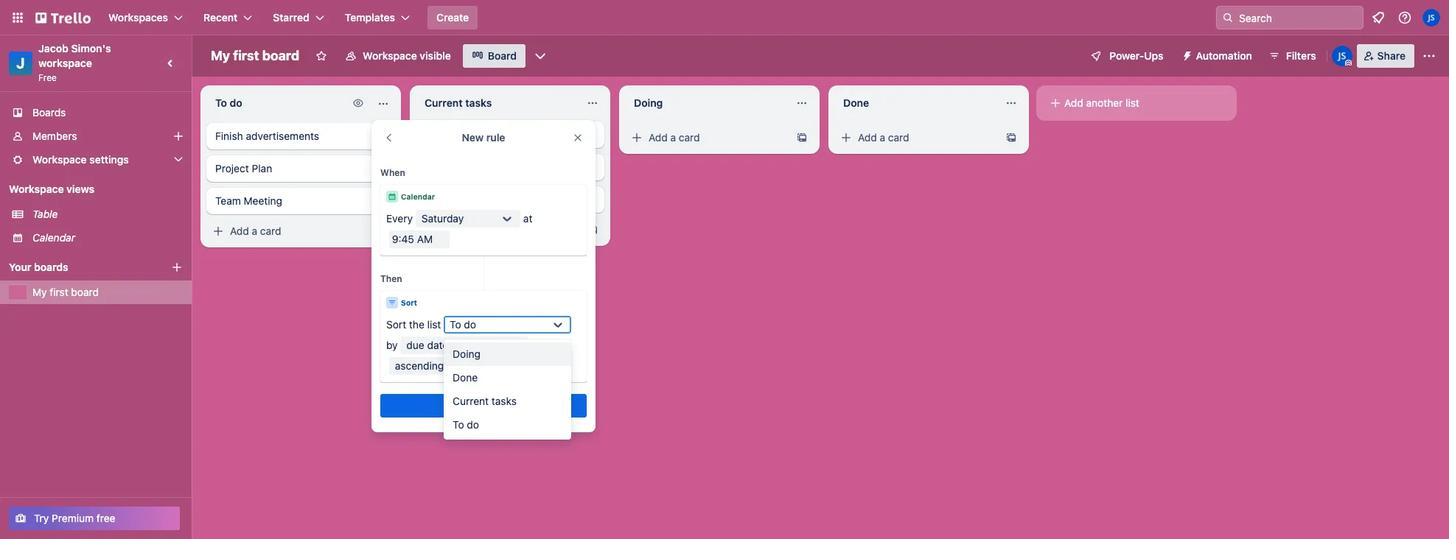 Task type: locate. For each thing, give the bounding box(es) containing it.
0 horizontal spatial meeting
[[244, 195, 282, 207]]

to do
[[450, 319, 476, 331], [453, 419, 479, 431]]

0 vertical spatial jacob simon (jacobsimon16) image
[[1423, 9, 1441, 27]]

saturday
[[422, 212, 464, 225]]

sort for sort
[[401, 299, 417, 307]]

0 horizontal spatial my
[[32, 286, 47, 299]]

starred button
[[264, 6, 333, 29]]

team up saturday
[[425, 193, 450, 206]]

team down project
[[215, 195, 241, 207]]

1 horizontal spatial advertisements
[[455, 128, 529, 141]]

board down starred
[[262, 48, 299, 63]]

add another list link
[[1043, 91, 1231, 115]]

first down boards in the left of the page
[[50, 286, 68, 299]]

2 horizontal spatial sm image
[[1049, 96, 1063, 111]]

1 horizontal spatial team meeting link
[[416, 187, 605, 213]]

automation
[[1196, 49, 1253, 62]]

to do down "current"
[[453, 419, 479, 431]]

sort up sort the list
[[401, 299, 417, 307]]

to down "current"
[[453, 419, 464, 431]]

table link
[[32, 207, 183, 222]]

0 vertical spatial sort
[[401, 299, 417, 307]]

to up doing
[[450, 319, 461, 331]]

boards
[[32, 106, 66, 119]]

team for current tasks text box's team meeting link
[[425, 193, 450, 206]]

sm image down project
[[211, 224, 226, 239]]

finish advertisements for current tasks text box
[[425, 128, 529, 141]]

board
[[262, 48, 299, 63], [71, 286, 99, 299]]

filters
[[1287, 49, 1317, 62]]

list right another
[[1126, 97, 1140, 109]]

1 vertical spatial first
[[50, 286, 68, 299]]

new rule
[[462, 131, 505, 144]]

0 horizontal spatial my first board
[[32, 286, 99, 299]]

finish up project
[[215, 130, 243, 142]]

to
[[450, 319, 461, 331], [453, 419, 464, 431]]

1 vertical spatial list
[[427, 319, 441, 331]]

board link
[[463, 44, 526, 68]]

jacob simon (jacobsimon16) image right open information menu image
[[1423, 9, 1441, 27]]

0 horizontal spatial finish advertisements link
[[206, 123, 395, 150]]

1 horizontal spatial first
[[233, 48, 259, 63]]

when
[[381, 167, 405, 178]]

finish advertisements link down current tasks text box
[[416, 122, 605, 148]]

ascending
[[395, 360, 444, 372]]

create from template… image
[[796, 132, 808, 144], [1006, 132, 1018, 144], [587, 224, 599, 236], [378, 226, 389, 237]]

Search field
[[1234, 7, 1363, 29]]

1 horizontal spatial finish advertisements
[[425, 128, 529, 141]]

do down add new rule button
[[467, 419, 479, 431]]

share button
[[1357, 44, 1415, 68]]

meeting down plan
[[244, 195, 282, 207]]

add a card down doing text field
[[649, 131, 700, 144]]

sm image
[[1049, 96, 1063, 111], [420, 223, 435, 237], [211, 224, 226, 239]]

None text field
[[389, 231, 450, 249]]

do
[[464, 319, 476, 331], [467, 419, 479, 431]]

premium
[[52, 512, 94, 525]]

workspace for workspace visible
[[363, 49, 417, 62]]

finish left the new in the left of the page
[[425, 128, 453, 141]]

rule right the new in the left of the page
[[486, 131, 505, 144]]

calendar
[[401, 192, 435, 201], [32, 232, 75, 244]]

recent button
[[195, 6, 261, 29]]

0 vertical spatial workspace
[[363, 49, 417, 62]]

team meeting for team meeting link associated with to do text box on the top of the page
[[215, 195, 282, 207]]

at
[[523, 212, 533, 225]]

my down "your boards"
[[32, 286, 47, 299]]

1 horizontal spatial finish
[[425, 128, 453, 141]]

board inside text box
[[262, 48, 299, 63]]

1 vertical spatial board
[[71, 286, 99, 299]]

my first board down your boards with 1 items element
[[32, 286, 99, 299]]

0 horizontal spatial advertisements
[[246, 130, 319, 142]]

first
[[233, 48, 259, 63], [50, 286, 68, 299]]

do up doing
[[464, 319, 476, 331]]

0 vertical spatial board
[[262, 48, 299, 63]]

0 horizontal spatial list
[[427, 319, 441, 331]]

0 vertical spatial rule
[[486, 131, 505, 144]]

team meeting link
[[416, 187, 605, 213], [206, 188, 395, 215]]

card
[[679, 131, 700, 144], [889, 131, 910, 144], [470, 223, 491, 236], [260, 225, 281, 237]]

calendar up every
[[401, 192, 435, 201]]

sort
[[401, 299, 417, 307], [386, 319, 406, 331]]

0 vertical spatial list
[[1126, 97, 1140, 109]]

automation button
[[1176, 44, 1262, 68]]

1 vertical spatial my first board
[[32, 286, 99, 299]]

list for sort the list
[[427, 319, 441, 331]]

add left another
[[1065, 97, 1084, 109]]

0 vertical spatial to
[[450, 319, 461, 331]]

1 horizontal spatial my first board
[[211, 48, 299, 63]]

advertisements
[[455, 128, 529, 141], [246, 130, 319, 142]]

list
[[1126, 97, 1140, 109], [427, 319, 441, 331]]

add left new
[[452, 400, 471, 412]]

your boards with 1 items element
[[9, 259, 149, 277]]

try premium free button
[[9, 507, 180, 531]]

1 vertical spatial calendar
[[32, 232, 75, 244]]

tasks
[[492, 395, 517, 408]]

1 vertical spatial workspace
[[32, 153, 87, 166]]

boards
[[34, 261, 68, 274]]

workspace views
[[9, 183, 94, 195]]

sm image inside add another list link
[[1049, 96, 1063, 111]]

finish advertisements up plan
[[215, 130, 319, 142]]

2 vertical spatial workspace
[[9, 183, 64, 195]]

a down doing text field
[[671, 131, 676, 144]]

workspace
[[363, 49, 417, 62], [32, 153, 87, 166], [9, 183, 64, 195]]

my first board down recent dropdown button
[[211, 48, 299, 63]]

my first board
[[211, 48, 299, 63], [32, 286, 99, 299]]

0 vertical spatial my first board
[[211, 48, 299, 63]]

jacob simon (jacobsimon16) image right filters
[[1332, 46, 1353, 66]]

workspace inside popup button
[[32, 153, 87, 166]]

team for team meeting link associated with to do text box on the top of the page
[[215, 195, 241, 207]]

0 horizontal spatial finish
[[215, 130, 243, 142]]

add down project plan
[[230, 225, 249, 237]]

search image
[[1223, 12, 1234, 24]]

workspace up table
[[9, 183, 64, 195]]

first down recent dropdown button
[[233, 48, 259, 63]]

finish
[[425, 128, 453, 141], [215, 130, 243, 142]]

add a card
[[649, 131, 700, 144], [858, 131, 910, 144], [439, 223, 491, 236], [230, 225, 281, 237]]

my first board link
[[32, 285, 183, 300]]

finish for current tasks text box
[[425, 128, 453, 141]]

power-
[[1110, 49, 1145, 62]]

1 vertical spatial rule
[[497, 400, 516, 412]]

0 vertical spatial my
[[211, 48, 230, 63]]

sm image left add another list
[[1049, 96, 1063, 111]]

workspace down members
[[32, 153, 87, 166]]

boards link
[[0, 101, 192, 125]]

every
[[386, 212, 413, 225]]

jacob simon (jacobsimon16) image
[[1423, 9, 1441, 27], [1332, 46, 1353, 66]]

workspace inside "button"
[[363, 49, 417, 62]]

add
[[1065, 97, 1084, 109], [649, 131, 668, 144], [858, 131, 877, 144], [439, 223, 459, 236], [230, 225, 249, 237], [452, 400, 471, 412]]

to do up doing
[[450, 319, 476, 331]]

advertisements down to do text box on the top of the page
[[246, 130, 319, 142]]

try
[[34, 512, 49, 525]]

add a card link
[[625, 128, 791, 148], [835, 128, 1000, 148], [416, 220, 581, 240], [206, 221, 372, 242]]

a down the done text field
[[880, 131, 886, 144]]

add right every
[[439, 223, 459, 236]]

1 vertical spatial to do
[[453, 419, 479, 431]]

calendar down table
[[32, 232, 75, 244]]

finish advertisements down current tasks text box
[[425, 128, 529, 141]]

0 horizontal spatial team
[[215, 195, 241, 207]]

1 horizontal spatial team
[[425, 193, 450, 206]]

0 horizontal spatial first
[[50, 286, 68, 299]]

settings
[[89, 153, 129, 166]]

add a card down plan
[[230, 225, 281, 237]]

workspace settings
[[32, 153, 129, 166]]

finish advertisements link
[[416, 122, 605, 148], [206, 123, 395, 150]]

sort left the
[[386, 319, 406, 331]]

1 horizontal spatial finish advertisements link
[[416, 122, 605, 148]]

add board image
[[171, 262, 183, 274]]

my
[[211, 48, 230, 63], [32, 286, 47, 299]]

team meeting down project plan
[[215, 195, 282, 207]]

finish advertisements link up project plan link
[[206, 123, 395, 150]]

free
[[38, 72, 57, 83]]

workspace navigation collapse icon image
[[161, 53, 181, 74]]

project plan link
[[206, 156, 395, 182]]

1 horizontal spatial team meeting
[[425, 193, 492, 206]]

simon's
[[71, 42, 111, 55]]

team meeting up saturday
[[425, 193, 492, 206]]

1 horizontal spatial sm image
[[420, 223, 435, 237]]

0 horizontal spatial sm image
[[211, 224, 226, 239]]

sm image for finish advertisements link corresponding to current tasks text box
[[420, 223, 435, 237]]

add new rule button
[[381, 395, 587, 418]]

my down recent
[[211, 48, 230, 63]]

1 horizontal spatial my
[[211, 48, 230, 63]]

0 horizontal spatial team meeting link
[[206, 188, 395, 215]]

0 notifications image
[[1370, 9, 1388, 27]]

finish advertisements
[[425, 128, 529, 141], [215, 130, 319, 142]]

1 vertical spatial jacob simon (jacobsimon16) image
[[1332, 46, 1353, 66]]

workspace down templates dropdown button
[[363, 49, 417, 62]]

a
[[671, 131, 676, 144], [880, 131, 886, 144], [461, 223, 467, 236], [252, 225, 257, 237]]

by
[[386, 339, 398, 352]]

0 vertical spatial to do
[[450, 319, 476, 331]]

0 horizontal spatial jacob simon (jacobsimon16) image
[[1332, 46, 1353, 66]]

team meeting
[[425, 193, 492, 206], [215, 195, 282, 207]]

add down doing text field
[[649, 131, 668, 144]]

add a card down the done text field
[[858, 131, 910, 144]]

meeting up saturday
[[453, 193, 492, 206]]

workspace for workspace views
[[9, 183, 64, 195]]

sm image
[[1176, 44, 1196, 65], [351, 96, 366, 111], [630, 131, 644, 145], [839, 131, 854, 145]]

1 horizontal spatial meeting
[[453, 193, 492, 206]]

team
[[425, 193, 450, 206], [215, 195, 241, 207]]

primary element
[[0, 0, 1450, 35]]

members
[[32, 130, 77, 142]]

project plan
[[215, 162, 272, 175]]

0 horizontal spatial team meeting
[[215, 195, 282, 207]]

0 horizontal spatial calendar
[[32, 232, 75, 244]]

doing
[[453, 348, 481, 361]]

1 vertical spatial sort
[[386, 319, 406, 331]]

card right saturday
[[470, 223, 491, 236]]

0 vertical spatial first
[[233, 48, 259, 63]]

due
[[407, 339, 425, 352]]

rule inside button
[[497, 400, 516, 412]]

advertisements down current tasks text box
[[455, 128, 529, 141]]

back to home image
[[35, 6, 91, 29]]

current
[[453, 395, 489, 408]]

1 horizontal spatial calendar
[[401, 192, 435, 201]]

jacob
[[38, 42, 68, 55]]

rule right new
[[497, 400, 516, 412]]

sm image right every
[[420, 223, 435, 237]]

rule
[[486, 131, 505, 144], [497, 400, 516, 412]]

workspaces
[[108, 11, 168, 24]]

list right the
[[427, 319, 441, 331]]

0 horizontal spatial finish advertisements
[[215, 130, 319, 142]]

customize views image
[[533, 49, 548, 63]]

table
[[32, 208, 58, 220]]

board down your boards with 1 items element
[[71, 286, 99, 299]]

date
[[427, 339, 449, 352]]

team meeting link down project plan link
[[206, 188, 395, 215]]

templates button
[[336, 6, 419, 29]]

sm image inside automation button
[[1176, 44, 1196, 65]]

1 horizontal spatial list
[[1126, 97, 1140, 109]]

1 horizontal spatial jacob simon (jacobsimon16) image
[[1423, 9, 1441, 27]]

1 horizontal spatial board
[[262, 48, 299, 63]]

team meeting link down new rule
[[416, 187, 605, 213]]

filters button
[[1264, 44, 1321, 68]]



Task type: vqa. For each thing, say whether or not it's contained in the screenshot.
the bottom designs
no



Task type: describe. For each thing, give the bounding box(es) containing it.
your boards
[[9, 261, 68, 274]]

power-ups
[[1110, 49, 1164, 62]]

create
[[437, 11, 469, 24]]

team meeting link for to do text box on the top of the page
[[206, 188, 395, 215]]

jacob simon (jacobsimon16) image inside "primary" element
[[1423, 9, 1441, 27]]

recent
[[204, 11, 238, 24]]

meeting for sm icon associated with to do text box on the top of the page finish advertisements link
[[244, 195, 282, 207]]

add new rule
[[452, 400, 516, 412]]

workspace for workspace settings
[[32, 153, 87, 166]]

members link
[[0, 125, 192, 148]]

finish advertisements link for current tasks text box
[[416, 122, 605, 148]]

jacob simon's workspace link
[[38, 42, 114, 69]]

finish advertisements for to do text box on the top of the page
[[215, 130, 319, 142]]

workspaces button
[[100, 6, 192, 29]]

another
[[1087, 97, 1123, 109]]

new
[[474, 400, 494, 412]]

card down the done text field
[[889, 131, 910, 144]]

add down the done text field
[[858, 131, 877, 144]]

share
[[1378, 49, 1406, 62]]

project
[[215, 162, 249, 175]]

try premium free
[[34, 512, 115, 525]]

1 vertical spatial to
[[453, 419, 464, 431]]

To do text field
[[206, 91, 345, 115]]

add another list
[[1065, 97, 1140, 109]]

a left the at
[[461, 223, 467, 236]]

workspace visible
[[363, 49, 451, 62]]

my first board inside board name text box
[[211, 48, 299, 63]]

sort for sort the list
[[386, 319, 406, 331]]

calendar link
[[32, 231, 183, 246]]

views
[[66, 183, 94, 195]]

first inside my first board link
[[50, 286, 68, 299]]

done
[[453, 372, 478, 384]]

this member is an admin of this board. image
[[1346, 60, 1352, 66]]

then
[[381, 274, 402, 285]]

add a card left the at
[[439, 223, 491, 236]]

due date
[[407, 339, 449, 352]]

create button
[[428, 6, 478, 29]]

current tasks
[[453, 395, 517, 408]]

your
[[9, 261, 31, 274]]

show menu image
[[1422, 49, 1437, 63]]

card down plan
[[260, 225, 281, 237]]

open information menu image
[[1398, 10, 1413, 25]]

0 horizontal spatial board
[[71, 286, 99, 299]]

plan
[[252, 162, 272, 175]]

card down doing text field
[[679, 131, 700, 144]]

workspace settings button
[[0, 148, 192, 172]]

j link
[[9, 52, 32, 75]]

1 vertical spatial my
[[32, 286, 47, 299]]

the
[[409, 319, 425, 331]]

templates
[[345, 11, 395, 24]]

first inside board name text box
[[233, 48, 259, 63]]

Current tasks text field
[[416, 91, 578, 115]]

0 vertical spatial do
[[464, 319, 476, 331]]

sm image for to do text box on the top of the page finish advertisements link
[[211, 224, 226, 239]]

0 vertical spatial calendar
[[401, 192, 435, 201]]

ups
[[1145, 49, 1164, 62]]

workspace
[[38, 57, 92, 69]]

list for add another list
[[1126, 97, 1140, 109]]

j
[[16, 55, 25, 72]]

power-ups button
[[1081, 44, 1173, 68]]

workspace visible button
[[336, 44, 460, 68]]

starred
[[273, 11, 309, 24]]

Doing text field
[[625, 91, 788, 115]]

advertisements for current tasks text box
[[455, 128, 529, 141]]

jacob simon's workspace free
[[38, 42, 114, 83]]

visible
[[420, 49, 451, 62]]

Board name text field
[[204, 44, 307, 68]]

sort the list
[[386, 319, 441, 331]]

team meeting for current tasks text box's team meeting link
[[425, 193, 492, 206]]

new
[[462, 131, 484, 144]]

add inside button
[[452, 400, 471, 412]]

star or unstar board image
[[316, 50, 327, 62]]

advertisements for to do text box on the top of the page
[[246, 130, 319, 142]]

Done text field
[[835, 91, 997, 115]]

finish for to do text box on the top of the page
[[215, 130, 243, 142]]

finish advertisements link for to do text box on the top of the page
[[206, 123, 395, 150]]

1 vertical spatial do
[[467, 419, 479, 431]]

board
[[488, 49, 517, 62]]

team meeting link for current tasks text box
[[416, 187, 605, 213]]

free
[[97, 512, 115, 525]]

my inside board name text box
[[211, 48, 230, 63]]

a down plan
[[252, 225, 257, 237]]

meeting for finish advertisements link corresponding to current tasks text box's sm icon
[[453, 193, 492, 206]]



